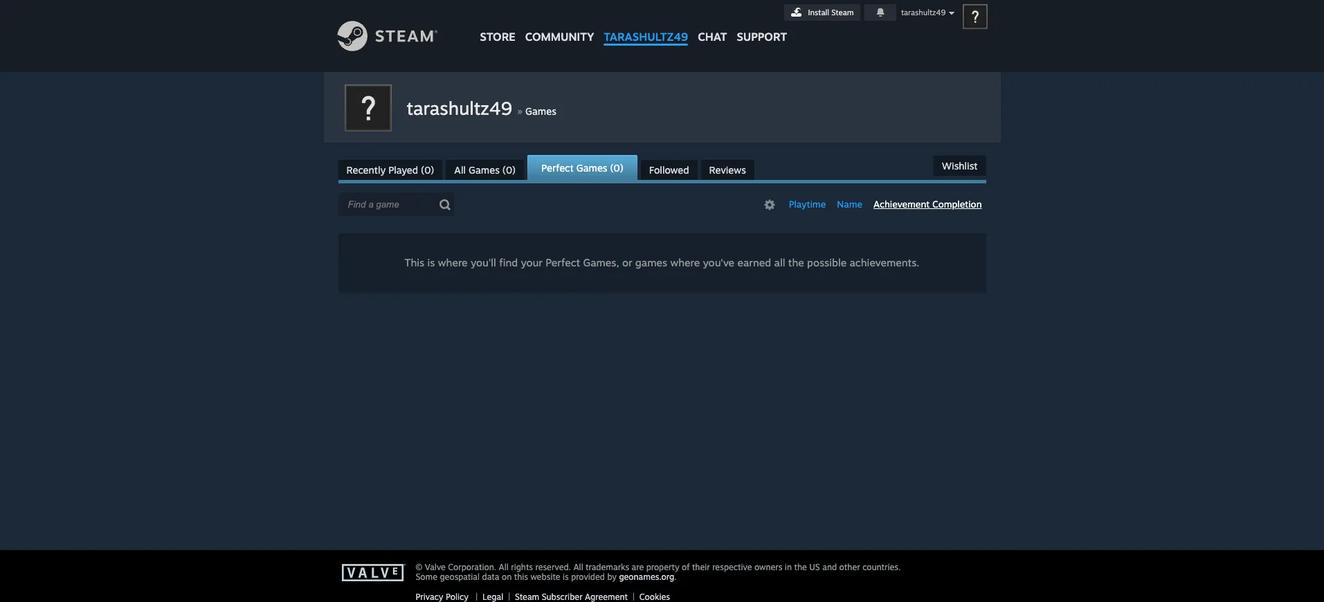 Task type: describe. For each thing, give the bounding box(es) containing it.
geospatial
[[440, 572, 480, 582]]

geonames.org
[[619, 572, 675, 582]]

data
[[482, 572, 500, 582]]

0 horizontal spatial is
[[428, 256, 435, 269]]

store link
[[475, 0, 521, 50]]

website
[[531, 572, 561, 582]]

games inside "tarashultz49 » games"
[[526, 105, 557, 117]]

install
[[809, 8, 830, 17]]

in
[[785, 562, 792, 573]]

achievements.
[[850, 256, 920, 269]]

completion
[[933, 199, 982, 210]]

1 vertical spatial tarashultz49
[[604, 30, 688, 44]]

the inside © valve corporation. all rights reserved. all trademarks are property of their respective owners in the us and other countries. some geospatial data on this website is provided by geonames.org .
[[795, 562, 807, 573]]

corporation.
[[448, 562, 497, 573]]

achievement completion
[[874, 199, 982, 210]]

by
[[608, 572, 617, 582]]

trademarks
[[586, 562, 630, 573]]

tarashultz49 » games
[[407, 97, 557, 119]]

.
[[675, 572, 677, 582]]

valve logo image
[[342, 564, 408, 582]]

all games (0)
[[455, 164, 516, 176]]

their
[[692, 562, 710, 573]]

all games (0) link
[[446, 160, 524, 180]]

©
[[416, 562, 423, 573]]

1 vertical spatial perfect
[[546, 256, 580, 269]]

and
[[823, 562, 837, 573]]

you'll
[[471, 256, 496, 269]]

0 vertical spatial the
[[789, 256, 804, 269]]

you've
[[703, 256, 735, 269]]

earned
[[738, 256, 772, 269]]

geonames.org link
[[619, 572, 675, 582]]

community
[[525, 30, 594, 44]]

games for all games (0)
[[469, 164, 500, 176]]

2 horizontal spatial all
[[574, 562, 584, 573]]

provided
[[571, 572, 605, 582]]

recently played (0) link
[[338, 160, 443, 180]]

owners
[[755, 562, 783, 573]]

© valve corporation. all rights reserved. all trademarks are property of their respective owners in the us and other countries. some geospatial data on this website is provided by geonames.org .
[[416, 562, 901, 582]]

all
[[775, 256, 786, 269]]

1 horizontal spatial all
[[499, 562, 509, 573]]

0 vertical spatial tarashultz49
[[902, 8, 946, 17]]

games,
[[583, 256, 619, 269]]

support link
[[732, 0, 792, 47]]

us
[[810, 562, 820, 573]]

achievement
[[874, 199, 930, 210]]

wishlist
[[942, 160, 978, 172]]

are
[[632, 562, 644, 573]]

1 where from the left
[[438, 256, 468, 269]]

respective
[[713, 562, 752, 573]]

(0) for recently played (0)
[[421, 164, 434, 176]]

recently played (0)
[[347, 164, 434, 176]]

some
[[416, 572, 438, 582]]

achievement completion button
[[870, 197, 986, 212]]

rights
[[511, 562, 533, 573]]

perfect games (0) link
[[528, 155, 638, 180]]

»
[[517, 104, 523, 118]]

2 where from the left
[[671, 256, 700, 269]]

(0) for all games (0)
[[503, 164, 516, 176]]

store
[[480, 30, 516, 44]]



Task type: vqa. For each thing, say whether or not it's contained in the screenshot.
"Add Text Channel"
no



Task type: locate. For each thing, give the bounding box(es) containing it.
or
[[622, 256, 633, 269]]

2 horizontal spatial games
[[577, 162, 608, 174]]

is right this
[[428, 256, 435, 269]]

2 horizontal spatial tarashultz49
[[902, 8, 946, 17]]

0 horizontal spatial tarashultz49
[[407, 97, 512, 119]]

games
[[636, 256, 668, 269]]

tarashultz49 link left chat
[[599, 0, 693, 50]]

this is where you'll find your perfect games, or games where you've earned all the possible achievements.
[[405, 256, 920, 269]]

0 vertical spatial perfect
[[542, 162, 574, 174]]

on
[[502, 572, 512, 582]]

is inside © valve corporation. all rights reserved. all trademarks are property of their respective owners in the us and other countries. some geospatial data on this website is provided by geonames.org .
[[563, 572, 569, 582]]

your
[[521, 256, 543, 269]]

where left 'you've'
[[671, 256, 700, 269]]

2 vertical spatial tarashultz49
[[407, 97, 512, 119]]

tarashultz49
[[902, 8, 946, 17], [604, 30, 688, 44], [407, 97, 512, 119]]

1 horizontal spatial where
[[671, 256, 700, 269]]

the right in
[[795, 562, 807, 573]]

perfect games (0)
[[542, 162, 624, 174]]

0 horizontal spatial tarashultz49 link
[[407, 97, 517, 119]]

2 horizontal spatial (0)
[[610, 162, 624, 174]]

(0)
[[610, 162, 624, 174], [421, 164, 434, 176], [503, 164, 516, 176]]

playtime
[[789, 199, 826, 210]]

(0) down "tarashultz49 » games"
[[503, 164, 516, 176]]

playtime button
[[785, 197, 830, 212]]

1 vertical spatial is
[[563, 572, 569, 582]]

is
[[428, 256, 435, 269], [563, 572, 569, 582]]

steam
[[832, 8, 854, 17]]

install steam link
[[784, 4, 860, 21]]

valve
[[425, 562, 446, 573]]

tarashultz49 link up all games (0) link
[[407, 97, 517, 119]]

perfect right your
[[546, 256, 580, 269]]

1 vertical spatial tarashultz49 link
[[407, 97, 517, 119]]

install steam
[[809, 8, 854, 17]]

0 vertical spatial is
[[428, 256, 435, 269]]

support
[[737, 30, 787, 44]]

property
[[647, 562, 680, 573]]

games
[[526, 105, 557, 117], [577, 162, 608, 174], [469, 164, 500, 176]]

(0) left followed
[[610, 162, 624, 174]]

all
[[455, 164, 466, 176], [499, 562, 509, 573], [574, 562, 584, 573]]

find
[[499, 256, 518, 269]]

1 horizontal spatial (0)
[[503, 164, 516, 176]]

1 horizontal spatial is
[[563, 572, 569, 582]]

0 horizontal spatial games
[[469, 164, 500, 176]]

0 vertical spatial tarashultz49 link
[[599, 0, 693, 50]]

name button
[[833, 197, 867, 212]]

reserved.
[[536, 562, 571, 573]]

the right all
[[789, 256, 804, 269]]

countries.
[[863, 562, 901, 573]]

community link
[[521, 0, 599, 50]]

name
[[837, 199, 863, 210]]

possible
[[807, 256, 847, 269]]

all left rights
[[499, 562, 509, 573]]

chat
[[698, 30, 727, 44]]

the
[[789, 256, 804, 269], [795, 562, 807, 573]]

0 horizontal spatial where
[[438, 256, 468, 269]]

is right website
[[563, 572, 569, 582]]

0 horizontal spatial all
[[455, 164, 466, 176]]

perfect down the games link
[[542, 162, 574, 174]]

followed
[[649, 164, 689, 176]]

followed link
[[641, 160, 698, 180]]

1 horizontal spatial tarashultz49
[[604, 30, 688, 44]]

reviews
[[710, 164, 746, 176]]

Find a game field
[[338, 193, 454, 216]]

1 horizontal spatial tarashultz49 link
[[599, 0, 693, 50]]

(0) for perfect games (0)
[[610, 162, 624, 174]]

where left 'you'll'
[[438, 256, 468, 269]]

1 vertical spatial the
[[795, 562, 807, 573]]

recently
[[347, 164, 386, 176]]

perfect
[[542, 162, 574, 174], [546, 256, 580, 269]]

where
[[438, 256, 468, 269], [671, 256, 700, 269]]

this
[[405, 256, 425, 269]]

1 horizontal spatial games
[[526, 105, 557, 117]]

all right played
[[455, 164, 466, 176]]

played
[[389, 164, 418, 176]]

other
[[840, 562, 861, 573]]

(0) right played
[[421, 164, 434, 176]]

of
[[682, 562, 690, 573]]

chat link
[[693, 0, 732, 47]]

games for perfect games (0)
[[577, 162, 608, 174]]

wishlist link
[[934, 156, 986, 176]]

all right the reserved.
[[574, 562, 584, 573]]

tarashultz49 link
[[599, 0, 693, 50], [407, 97, 517, 119]]

games link
[[526, 105, 557, 117]]

0 horizontal spatial (0)
[[421, 164, 434, 176]]

this
[[514, 572, 528, 582]]

reviews link
[[701, 160, 755, 180]]



